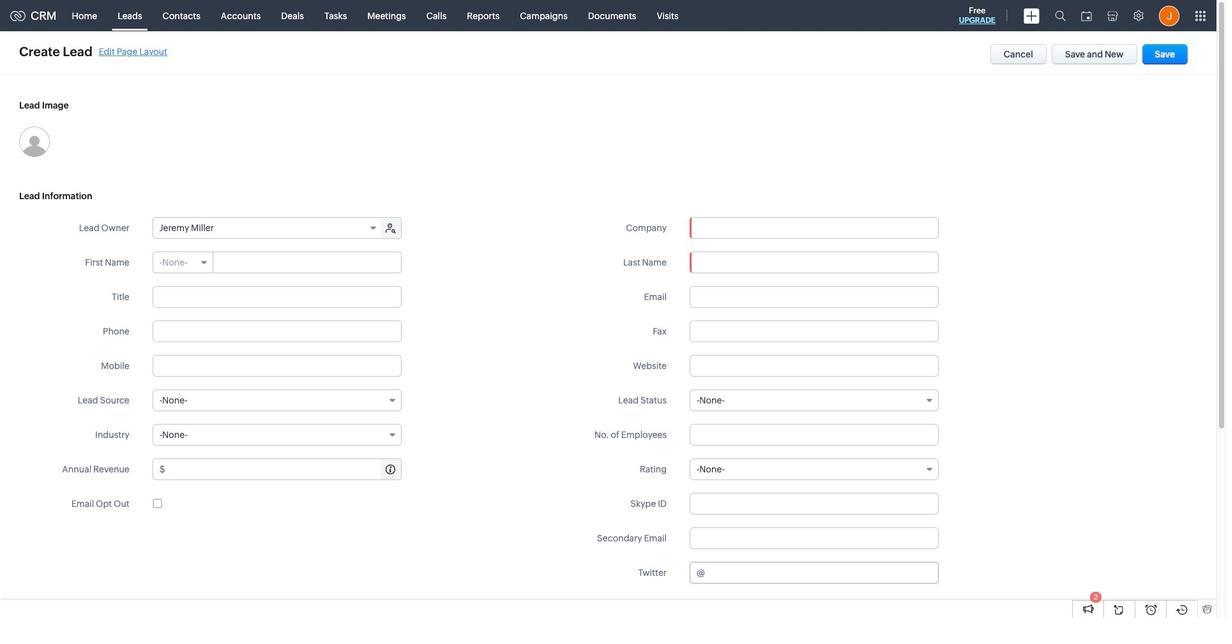 Task type: locate. For each thing, give the bounding box(es) containing it.
profile image
[[1159, 5, 1180, 26]]

search element
[[1047, 0, 1074, 31]]

profile element
[[1152, 0, 1187, 31]]

logo image
[[10, 11, 26, 21]]

None field
[[153, 218, 382, 238], [690, 218, 938, 238], [153, 252, 213, 273], [152, 390, 402, 411], [690, 390, 939, 411], [152, 424, 402, 446], [690, 459, 939, 480], [153, 218, 382, 238], [690, 218, 938, 238], [153, 252, 213, 273], [152, 390, 402, 411], [690, 390, 939, 411], [152, 424, 402, 446], [690, 459, 939, 480]]

image image
[[19, 126, 50, 157]]

None text field
[[214, 252, 401, 273], [690, 286, 939, 308], [690, 321, 939, 342], [152, 355, 402, 377], [690, 355, 939, 377], [690, 424, 939, 446], [690, 528, 939, 549], [707, 563, 938, 583], [214, 252, 401, 273], [690, 286, 939, 308], [690, 321, 939, 342], [152, 355, 402, 377], [690, 355, 939, 377], [690, 424, 939, 446], [690, 528, 939, 549], [707, 563, 938, 583]]

None text field
[[690, 252, 939, 273], [152, 286, 402, 308], [152, 321, 402, 342], [167, 459, 401, 480], [690, 493, 939, 515], [690, 252, 939, 273], [152, 286, 402, 308], [152, 321, 402, 342], [167, 459, 401, 480], [690, 493, 939, 515]]

search image
[[1055, 10, 1066, 21]]



Task type: vqa. For each thing, say whether or not it's contained in the screenshot.
IMAGE
yes



Task type: describe. For each thing, give the bounding box(es) containing it.
create menu element
[[1016, 0, 1047, 31]]

create menu image
[[1024, 8, 1040, 23]]

calendar image
[[1081, 11, 1092, 21]]



